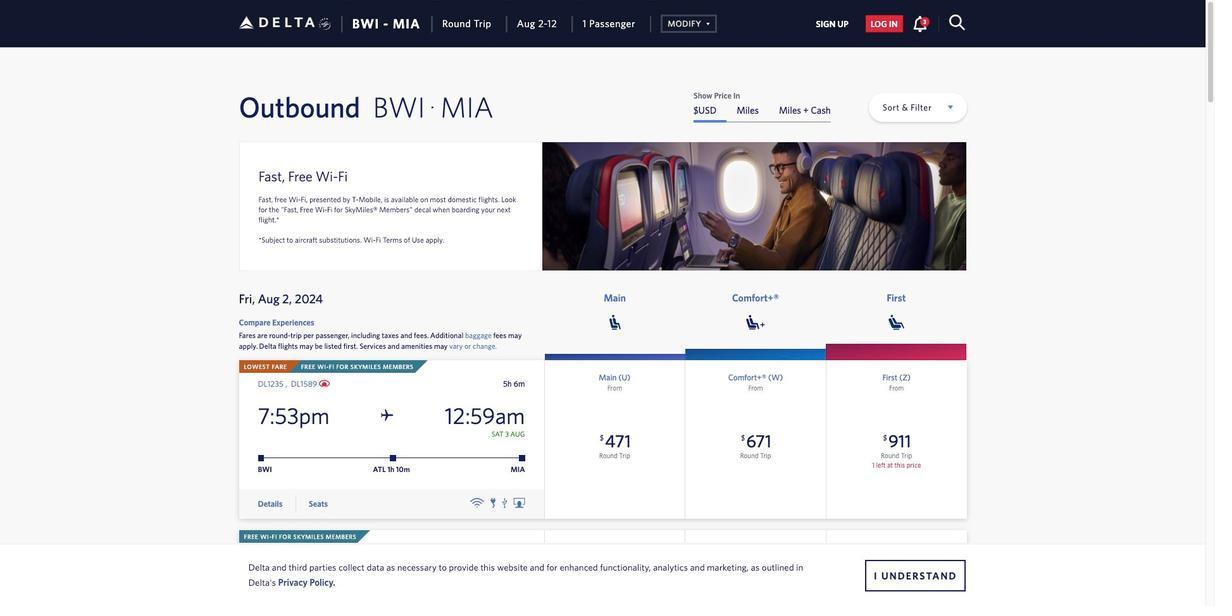 Task type: describe. For each thing, give the bounding box(es) containing it.
plane image
[[381, 410, 393, 422]]

show price in element
[[694, 92, 831, 100]]

110v ac power image
[[490, 499, 496, 509]]

personal entertainment image
[[514, 499, 525, 509]]



Task type: locate. For each thing, give the bounding box(es) containing it.
first image
[[888, 315, 904, 330]]

banner image image
[[542, 142, 966, 271]]

main image
[[609, 315, 621, 330]]

red eye image
[[319, 380, 330, 388]]

wi fi image
[[470, 499, 484, 509]]

comfort+&#174; image
[[746, 315, 765, 330]]

delta air lines image
[[239, 3, 315, 42]]

usb power image
[[502, 499, 507, 509]]

advsearchtriangle image
[[702, 17, 710, 28]]

skyteam image
[[319, 4, 331, 44]]

main content
[[694, 92, 831, 123]]



Task type: vqa. For each thing, say whether or not it's contained in the screenshot.
Personal Entertainment image
yes



